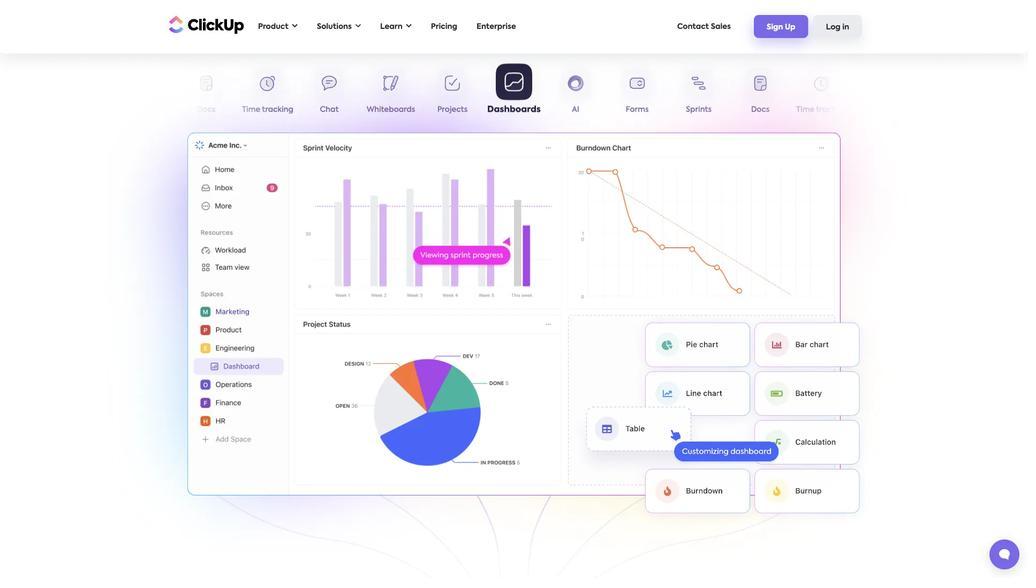 Task type: describe. For each thing, give the bounding box(es) containing it.
learn
[[380, 23, 403, 30]]

chat button
[[299, 69, 360, 118]]

pricing link
[[426, 16, 463, 38]]

in
[[843, 23, 850, 31]]

time tracking for first time tracking button from the right
[[797, 106, 848, 114]]

sales
[[711, 23, 731, 30]]

log
[[827, 23, 841, 31]]

1 docs button from the left
[[175, 69, 237, 118]]

solutions
[[317, 23, 352, 30]]

learn button
[[375, 16, 417, 38]]

contact sales
[[678, 23, 731, 30]]

sign up button
[[754, 15, 809, 38]]

projects button
[[422, 69, 484, 118]]

chat
[[320, 106, 339, 114]]

1 sprints from the left
[[132, 106, 158, 114]]

contact
[[678, 23, 709, 30]]

contact sales link
[[672, 16, 737, 38]]

docs for 1st docs "button" from left
[[197, 106, 216, 114]]

time for first time tracking button from the right
[[797, 106, 815, 114]]

1 tracking from the left
[[262, 106, 294, 114]]

2 docs button from the left
[[730, 69, 792, 118]]

up
[[785, 23, 796, 31]]

product button
[[253, 16, 303, 38]]

ai button
[[545, 69, 607, 118]]

sign
[[767, 23, 784, 31]]

log in
[[827, 23, 850, 31]]



Task type: locate. For each thing, give the bounding box(es) containing it.
1 horizontal spatial tracking
[[817, 106, 848, 114]]

sign up
[[767, 23, 796, 31]]

time for second time tracking button from the right
[[242, 106, 260, 114]]

1 horizontal spatial time
[[797, 106, 815, 114]]

dashboards
[[488, 107, 541, 115]]

1 sprints button from the left
[[114, 69, 175, 118]]

whiteboards button
[[360, 69, 422, 118]]

2 tracking from the left
[[817, 106, 848, 114]]

0 horizontal spatial docs button
[[175, 69, 237, 118]]

time tracking
[[242, 106, 294, 114], [797, 106, 848, 114]]

2 time from the left
[[797, 106, 815, 114]]

1 horizontal spatial sprints button
[[668, 69, 730, 118]]

0 horizontal spatial sprints button
[[114, 69, 175, 118]]

1 horizontal spatial time tracking button
[[792, 69, 853, 118]]

enterprise
[[477, 23, 516, 30]]

2 time tracking from the left
[[797, 106, 848, 114]]

0 horizontal spatial time tracking button
[[237, 69, 299, 118]]

1 horizontal spatial sprints
[[686, 106, 712, 114]]

docs
[[197, 106, 216, 114], [752, 106, 770, 114]]

log in link
[[814, 15, 863, 38]]

pricing
[[431, 23, 458, 30]]

2 docs from the left
[[752, 106, 770, 114]]

docs button
[[175, 69, 237, 118], [730, 69, 792, 118]]

dashboards button
[[484, 65, 545, 118]]

time
[[242, 106, 260, 114], [797, 106, 815, 114]]

projects
[[438, 106, 468, 114]]

time tracking for second time tracking button from the right
[[242, 106, 294, 114]]

forms button
[[607, 69, 668, 118]]

sprints
[[132, 106, 158, 114], [686, 106, 712, 114]]

1 time tracking from the left
[[242, 106, 294, 114]]

1 docs from the left
[[197, 106, 216, 114]]

0 horizontal spatial docs
[[197, 106, 216, 114]]

forms
[[626, 106, 649, 114]]

solutions button
[[312, 16, 366, 38]]

docs for 1st docs "button" from right
[[752, 106, 770, 114]]

2 sprints from the left
[[686, 106, 712, 114]]

clickup image
[[166, 14, 244, 35]]

tracking
[[262, 106, 294, 114], [817, 106, 848, 114]]

product
[[258, 23, 289, 30]]

2 time tracking button from the left
[[792, 69, 853, 118]]

ai
[[572, 106, 580, 114]]

1 time tracking button from the left
[[237, 69, 299, 118]]

dashboards image
[[187, 133, 841, 496], [573, 311, 873, 528]]

enterprise link
[[472, 16, 522, 38]]

0 horizontal spatial time
[[242, 106, 260, 114]]

1 horizontal spatial docs button
[[730, 69, 792, 118]]

0 horizontal spatial tracking
[[262, 106, 294, 114]]

1 horizontal spatial docs
[[752, 106, 770, 114]]

1 time from the left
[[242, 106, 260, 114]]

0 horizontal spatial time tracking
[[242, 106, 294, 114]]

2 sprints button from the left
[[668, 69, 730, 118]]

1 horizontal spatial time tracking
[[797, 106, 848, 114]]

0 horizontal spatial sprints
[[132, 106, 158, 114]]

whiteboards
[[367, 106, 415, 114]]

time tracking button
[[237, 69, 299, 118], [792, 69, 853, 118]]

sprints button
[[114, 69, 175, 118], [668, 69, 730, 118]]



